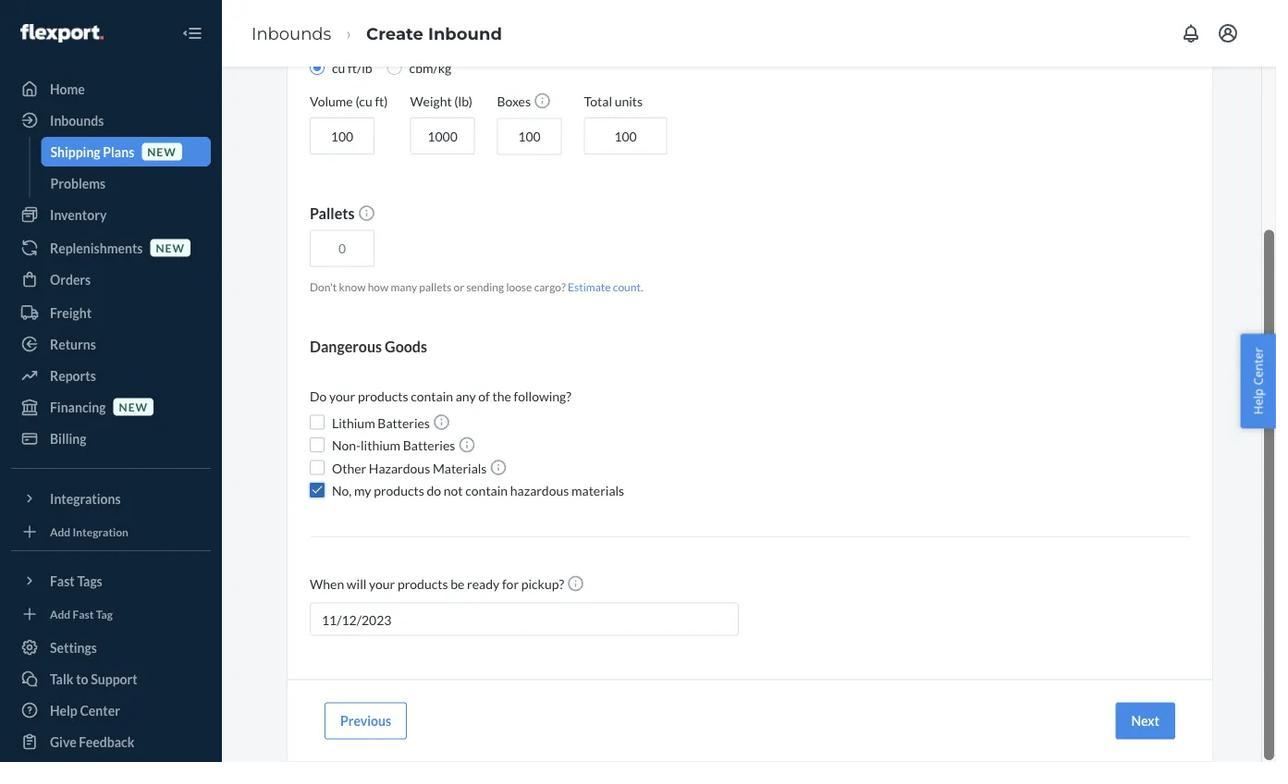 Task type: locate. For each thing, give the bounding box(es) containing it.
products up 'lithium batteries'
[[358, 389, 408, 404]]

1 vertical spatial new
[[156, 241, 185, 254]]

home
[[50, 81, 85, 97]]

will
[[347, 576, 367, 592]]

products for do
[[374, 483, 424, 498]]

goods
[[385, 338, 427, 356]]

problems link
[[41, 168, 211, 198]]

give feedback
[[50, 734, 134, 750]]

1 vertical spatial add
[[50, 607, 70, 620]]

products left "be"
[[398, 576, 448, 592]]

1 vertical spatial inbounds
[[50, 112, 104, 128]]

help center button
[[1241, 334, 1276, 428]]

billing
[[50, 430, 86, 446]]

2 0 text field from the left
[[497, 118, 562, 155]]

add integration link
[[11, 521, 211, 543]]

units
[[615, 93, 643, 109]]

0 vertical spatial help
[[1250, 388, 1266, 415]]

1 vertical spatial inbounds link
[[11, 105, 211, 135]]

sending
[[466, 280, 504, 293]]

0 text field for weight (lb)
[[410, 118, 475, 155]]

fast left tags
[[50, 573, 75, 589]]

help
[[1250, 388, 1266, 415], [50, 702, 77, 718]]

help inside "button"
[[1250, 388, 1266, 415]]

dangerous
[[310, 338, 382, 356]]

1 horizontal spatial help
[[1250, 388, 1266, 415]]

replenishments
[[50, 240, 143, 256]]

2 vertical spatial new
[[119, 400, 148, 413]]

weight (lb)
[[410, 93, 473, 109]]

0 text field for boxes
[[497, 118, 562, 155]]

your right will
[[369, 576, 395, 592]]

no,
[[332, 483, 352, 498]]

not
[[444, 483, 463, 498]]

fast inside dropdown button
[[50, 573, 75, 589]]

2 vertical spatial products
[[398, 576, 448, 592]]

open account menu image
[[1217, 22, 1239, 44]]

pallets
[[310, 204, 357, 222]]

inbounds link up volume
[[252, 23, 331, 43]]

0 vertical spatial help center
[[1250, 347, 1266, 415]]

fast
[[50, 573, 75, 589], [73, 607, 94, 620]]

1 horizontal spatial inbounds
[[252, 23, 331, 43]]

center
[[1250, 347, 1266, 385], [80, 702, 120, 718]]

feedback
[[79, 734, 134, 750]]

products down hazardous
[[374, 483, 424, 498]]

non-
[[332, 438, 361, 453]]

0 horizontal spatial center
[[80, 702, 120, 718]]

other hazardous materials
[[332, 460, 489, 476]]

1 horizontal spatial help center
[[1250, 347, 1266, 415]]

add fast tag
[[50, 607, 113, 620]]

0 horizontal spatial help
[[50, 702, 77, 718]]

new right plans
[[147, 145, 176, 158]]

orders link
[[11, 264, 211, 294]]

do your products contain any of the following?
[[310, 389, 571, 404]]

0 text field down weight (lb)
[[410, 118, 475, 155]]

batteries up other hazardous materials
[[403, 438, 455, 453]]

reports link
[[11, 361, 211, 390]]

contain right not at left
[[465, 483, 508, 498]]

0 text field down pallets on the left top of page
[[310, 230, 375, 267]]

inbounds link down home link
[[11, 105, 211, 135]]

billing link
[[11, 424, 211, 453]]

contain
[[411, 389, 453, 404], [465, 483, 508, 498]]

add up settings
[[50, 607, 70, 620]]

0 vertical spatial inbounds
[[252, 23, 331, 43]]

ft/lb
[[348, 60, 372, 76]]

batteries
[[378, 415, 430, 431], [403, 438, 455, 453]]

next
[[1131, 713, 1160, 729]]

home link
[[11, 74, 211, 104]]

loose
[[506, 280, 532, 293]]

previous
[[340, 713, 391, 729]]

1 vertical spatial products
[[374, 483, 424, 498]]

contain left any
[[411, 389, 453, 404]]

0 horizontal spatial 0 text field
[[410, 118, 475, 155]]

inbounds link
[[252, 23, 331, 43], [11, 105, 211, 135]]

tags
[[77, 573, 102, 589]]

new down reports link
[[119, 400, 148, 413]]

breadcrumbs navigation
[[237, 6, 517, 60]]

inbounds up volume
[[252, 23, 331, 43]]

when
[[310, 576, 344, 592]]

give
[[50, 734, 76, 750]]

previous button
[[325, 703, 407, 740]]

tag
[[96, 607, 113, 620]]

1 horizontal spatial inbounds link
[[252, 23, 331, 43]]

1 vertical spatial help
[[50, 702, 77, 718]]

1 horizontal spatial 0 text field
[[497, 118, 562, 155]]

materials
[[433, 460, 487, 476]]

0 text field for volume (cu ft)
[[310, 118, 375, 155]]

0 text field down boxes
[[497, 118, 562, 155]]

1 vertical spatial contain
[[465, 483, 508, 498]]

0 horizontal spatial contain
[[411, 389, 453, 404]]

None checkbox
[[310, 415, 325, 430], [310, 461, 325, 475], [310, 483, 325, 498], [310, 415, 325, 430], [310, 461, 325, 475], [310, 483, 325, 498]]

0 text field down units
[[584, 118, 667, 155]]

lithium batteries
[[332, 415, 432, 431]]

create inbound link
[[366, 23, 502, 43]]

new for financing
[[119, 400, 148, 413]]

1 0 text field from the left
[[410, 118, 475, 155]]

1 add from the top
[[50, 525, 70, 538]]

0 horizontal spatial your
[[329, 389, 355, 404]]

estimate count button
[[568, 279, 641, 295]]

add
[[50, 525, 70, 538], [50, 607, 70, 620]]

0 vertical spatial new
[[147, 145, 176, 158]]

be
[[451, 576, 465, 592]]

don't know how many pallets or sending loose cargo? estimate count .
[[310, 280, 643, 293]]

0 vertical spatial add
[[50, 525, 70, 538]]

0 horizontal spatial inbounds link
[[11, 105, 211, 135]]

0 vertical spatial products
[[358, 389, 408, 404]]

help center inside "button"
[[1250, 347, 1266, 415]]

1 vertical spatial fast
[[73, 607, 94, 620]]

1 vertical spatial your
[[369, 576, 395, 592]]

0 vertical spatial batteries
[[378, 415, 430, 431]]

new for replenishments
[[156, 241, 185, 254]]

lithium
[[332, 415, 375, 431]]

2 add from the top
[[50, 607, 70, 620]]

inbound
[[428, 23, 502, 43]]

know
[[339, 280, 366, 293]]

help center
[[1250, 347, 1266, 415], [50, 702, 120, 718]]

0 text field for total units
[[584, 118, 667, 155]]

None checkbox
[[310, 438, 325, 453]]

shipping
[[50, 144, 100, 160]]

0 horizontal spatial inbounds
[[50, 112, 104, 128]]

returns link
[[11, 329, 211, 359]]

new for shipping plans
[[147, 145, 176, 158]]

0 text field down volume (cu ft)
[[310, 118, 375, 155]]

add for add fast tag
[[50, 607, 70, 620]]

inbounds link inside breadcrumbs navigation
[[252, 23, 331, 43]]

no, my products do not contain hazardous materials
[[332, 483, 624, 498]]

0 vertical spatial center
[[1250, 347, 1266, 385]]

0 vertical spatial inbounds link
[[252, 23, 331, 43]]

0 text field
[[310, 118, 375, 155], [584, 118, 667, 155], [310, 230, 375, 267]]

support
[[91, 671, 137, 687]]

fast left tag
[[73, 607, 94, 620]]

0 text field
[[410, 118, 475, 155], [497, 118, 562, 155]]

inbounds up the shipping
[[50, 112, 104, 128]]

flexport logo image
[[20, 24, 103, 43]]

1 vertical spatial center
[[80, 702, 120, 718]]

cargo?
[[534, 280, 566, 293]]

1 vertical spatial help center
[[50, 702, 120, 718]]

None radio
[[310, 60, 325, 75], [387, 60, 402, 75], [310, 60, 325, 75], [387, 60, 402, 75]]

batteries up the non-lithium batteries
[[378, 415, 430, 431]]

0 vertical spatial fast
[[50, 573, 75, 589]]

new up orders link
[[156, 241, 185, 254]]

inbounds inside breadcrumbs navigation
[[252, 23, 331, 43]]

estimate
[[568, 280, 611, 293]]

add left integration
[[50, 525, 70, 538]]

your right the do
[[329, 389, 355, 404]]

(cu
[[355, 93, 372, 109]]

ft)
[[375, 93, 388, 109]]

1 horizontal spatial center
[[1250, 347, 1266, 385]]



Task type: describe. For each thing, give the bounding box(es) containing it.
other
[[332, 460, 366, 476]]

help center link
[[11, 695, 211, 725]]

talk to support button
[[11, 664, 211, 694]]

0 vertical spatial your
[[329, 389, 355, 404]]

volume (cu ft)
[[310, 93, 388, 109]]

integration
[[73, 525, 128, 538]]

boxes
[[497, 94, 533, 109]]

count
[[613, 280, 641, 293]]

do
[[310, 389, 327, 404]]

inventory link
[[11, 200, 211, 229]]

1 vertical spatial batteries
[[403, 438, 455, 453]]

materials
[[572, 483, 624, 498]]

inventory
[[50, 207, 107, 222]]

or
[[454, 280, 464, 293]]

do
[[427, 483, 441, 498]]

11/12/2023
[[322, 613, 392, 628]]

non-lithium batteries
[[332, 438, 458, 453]]

0 horizontal spatial help center
[[50, 702, 120, 718]]

0 vertical spatial contain
[[411, 389, 453, 404]]

freight link
[[11, 298, 211, 327]]

open notifications image
[[1180, 22, 1202, 44]]

plans
[[103, 144, 134, 160]]

1 horizontal spatial contain
[[465, 483, 508, 498]]

reports
[[50, 368, 96, 383]]

of
[[478, 389, 490, 404]]

any
[[456, 389, 476, 404]]

for
[[502, 576, 519, 592]]

talk to support
[[50, 671, 137, 687]]

how
[[368, 280, 389, 293]]

hazardous
[[369, 460, 430, 476]]

total units
[[584, 93, 643, 109]]

create
[[366, 23, 423, 43]]

financing
[[50, 399, 106, 415]]

cbm/kg
[[409, 60, 451, 76]]

when will your products be ready for pickup?
[[310, 576, 567, 592]]

.
[[641, 280, 643, 293]]

shipping plans
[[50, 144, 134, 160]]

integrations button
[[11, 484, 211, 513]]

give feedback button
[[11, 727, 211, 756]]

talk
[[50, 671, 73, 687]]

add integration
[[50, 525, 128, 538]]

add for add integration
[[50, 525, 70, 538]]

cu
[[332, 60, 345, 76]]

fast tags button
[[11, 566, 211, 596]]

ready
[[467, 576, 500, 592]]

settings link
[[11, 633, 211, 662]]

cu ft/lb
[[332, 60, 372, 76]]

integrations
[[50, 491, 121, 506]]

1 horizontal spatial your
[[369, 576, 395, 592]]

products for contain
[[358, 389, 408, 404]]

returns
[[50, 336, 96, 352]]

pickup?
[[521, 576, 564, 592]]

dangerous goods
[[310, 338, 427, 356]]

the
[[492, 389, 511, 404]]

don't
[[310, 280, 337, 293]]

add fast tag link
[[11, 603, 211, 625]]

hazardous
[[510, 483, 569, 498]]

fast tags
[[50, 573, 102, 589]]

following?
[[514, 389, 571, 404]]

close navigation image
[[181, 22, 203, 44]]

next button
[[1116, 703, 1175, 740]]

problems
[[50, 175, 106, 191]]

volume
[[310, 93, 353, 109]]

my
[[354, 483, 371, 498]]

center inside "button"
[[1250, 347, 1266, 385]]

total
[[584, 93, 612, 109]]

to
[[76, 671, 88, 687]]

(lb)
[[454, 93, 473, 109]]

create inbound
[[366, 23, 502, 43]]

0 text field for pallets
[[310, 230, 375, 267]]

weight
[[410, 93, 452, 109]]

freight
[[50, 305, 92, 320]]

lithium
[[361, 438, 400, 453]]

orders
[[50, 271, 91, 287]]



Task type: vqa. For each thing, say whether or not it's contained in the screenshot.
Goods
yes



